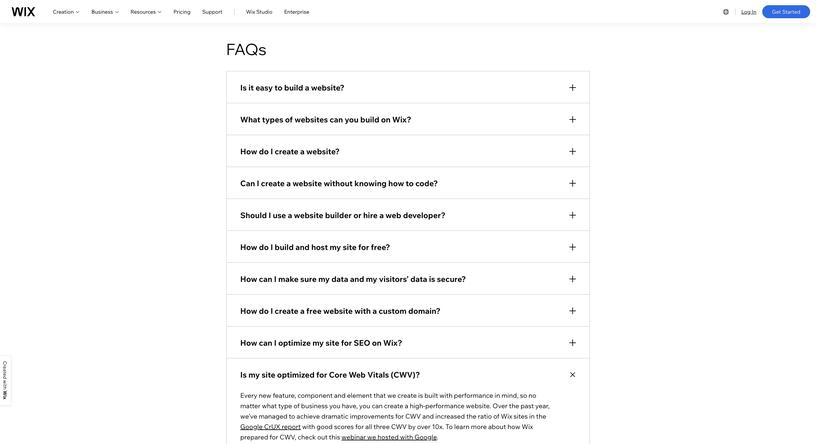 Task type: describe. For each thing, give the bounding box(es) containing it.
my right sure
[[318, 274, 330, 284]]

1 horizontal spatial is
[[429, 274, 435, 284]]

pricing
[[173, 8, 190, 15]]

developer?
[[403, 210, 445, 220]]

get started
[[772, 8, 800, 15]]

1 vertical spatial performance
[[425, 402, 464, 410]]

easy
[[256, 83, 273, 92]]

how for how can i make sure my data and my visitors' data is secure?
[[240, 274, 257, 284]]

wix studio link
[[246, 8, 272, 15]]

should i use a website builder or hire a web developer?
[[240, 210, 445, 220]]

how do i create a website? list item
[[226, 135, 590, 167]]

how do i create a free website with a custom domain?
[[240, 306, 440, 316]]

out
[[317, 433, 328, 441]]

ratio
[[478, 412, 492, 421]]

scores
[[334, 423, 354, 431]]

website for without
[[293, 178, 322, 188]]

how inside with good scores for all three cwv by over 10x. to learn more about how wix prepared for cwv, check out this
[[508, 423, 520, 431]]

resources
[[131, 8, 156, 15]]

support link
[[202, 8, 222, 15]]

1 vertical spatial to
[[406, 178, 414, 188]]

prepared
[[240, 433, 268, 441]]

do for how do i build and host my site for free?
[[259, 242, 269, 252]]

0 vertical spatial site
[[343, 242, 357, 252]]

log in link
[[741, 8, 756, 15]]

how for how can i optimize my site for seo on wix?
[[240, 338, 257, 348]]

about
[[488, 423, 506, 431]]

can
[[240, 178, 255, 188]]

mind,
[[502, 392, 519, 400]]

webinar we hosted with google .
[[342, 433, 438, 441]]

hosted
[[378, 433, 399, 441]]

how can i make sure my data and my visitors' data is secure? list item
[[226, 263, 590, 295]]

how inside list item
[[388, 178, 404, 188]]

business
[[301, 402, 328, 410]]

pricing link
[[173, 8, 190, 15]]

2 vertical spatial build
[[275, 242, 294, 252]]

every new feature, component and element that we create is built with performance in mind, so no matter what type of business you have, you can create a high-performance website. over the past year, we've managed to achieve dramatic improvements for cwv and increased the ratio of wix sites in the google crux report
[[240, 392, 550, 431]]

visitors'
[[379, 274, 409, 284]]

every
[[240, 392, 257, 400]]

can inside what types of websites can you build on wix? list item
[[330, 115, 343, 124]]

year,
[[535, 402, 550, 410]]

get started link
[[762, 5, 810, 18]]

no
[[529, 392, 536, 400]]

i for how can i optimize my site for seo on wix?
[[274, 338, 277, 348]]

for inside "list item"
[[341, 338, 352, 348]]

knowing
[[354, 178, 387, 188]]

i for how do i build and host my site for free?
[[271, 242, 273, 252]]

0 vertical spatial performance
[[454, 392, 493, 400]]

hire
[[363, 210, 378, 220]]

secure?
[[437, 274, 466, 284]]

how can i optimize my site for seo on wix?
[[240, 338, 402, 348]]

types
[[262, 115, 283, 124]]

feature,
[[273, 392, 296, 400]]

how do i create a website?
[[240, 147, 340, 156]]

increased
[[435, 412, 465, 421]]

1 vertical spatial we
[[367, 433, 376, 441]]

free?
[[371, 242, 390, 252]]

three
[[374, 423, 390, 431]]

good
[[317, 423, 333, 431]]

a inside is it easy to build a website? list item
[[305, 83, 309, 92]]

1 horizontal spatial in
[[529, 412, 535, 421]]

creation button
[[53, 8, 80, 15]]

can i create a website without knowing how to code? list item
[[226, 167, 590, 199]]

for inside every new feature, component and element that we create is built with performance in mind, so no matter what type of business you have, you can create a high-performance website. over the past year, we've managed to achieve dramatic improvements for cwv and increased the ratio of wix sites in the google crux report
[[395, 412, 404, 421]]

check
[[298, 433, 316, 441]]

managed
[[259, 412, 287, 421]]

enterprise link
[[284, 8, 309, 15]]

0 horizontal spatial the
[[466, 412, 476, 421]]

cwv inside every new feature, component and element that we create is built with performance in mind, so no matter what type of business you have, you can create a high-performance website. over the past year, we've managed to achieve dramatic improvements for cwv and increased the ratio of wix sites in the google crux report
[[405, 412, 421, 421]]

wix studio
[[246, 8, 272, 15]]

list containing is it easy to build a website?
[[226, 71, 590, 444]]

0 horizontal spatial wix
[[246, 8, 255, 15]]

log in
[[741, 8, 756, 15]]

how can i optimize my site for seo on wix? list item
[[226, 326, 590, 359]]

with inside every new feature, component and element that we create is built with performance in mind, so no matter what type of business you have, you can create a high-performance website. over the past year, we've managed to achieve dramatic improvements for cwv and increased the ratio of wix sites in the google crux report
[[440, 392, 452, 400]]

for left core
[[316, 370, 327, 380]]

in
[[752, 8, 756, 15]]

by
[[408, 423, 416, 431]]

or
[[354, 210, 361, 220]]

should i use a website builder or hire a web developer? list item
[[226, 199, 590, 231]]

website.
[[466, 402, 491, 410]]

can i create a website without knowing how to code?
[[240, 178, 438, 188]]

can inside every new feature, component and element that we create is built with performance in mind, so no matter what type of business you have, you can create a high-performance website. over the past year, we've managed to achieve dramatic improvements for cwv and increased the ratio of wix sites in the google crux report
[[372, 402, 383, 410]]

support
[[202, 8, 222, 15]]

my left visitors' on the bottom
[[366, 274, 377, 284]]

this
[[329, 433, 340, 441]]

creation
[[53, 8, 74, 15]]

is for is my site optimized for core web vitals (cwv)?
[[240, 370, 247, 380]]

can inside "how can i make sure my data and my visitors' data is secure?" list item
[[259, 274, 272, 284]]

on inside list item
[[381, 115, 391, 124]]

to inside every new feature, component and element that we create is built with performance in mind, so no matter what type of business you have, you can create a high-performance website. over the past year, we've managed to achieve dramatic improvements for cwv and increased the ratio of wix sites in the google crux report
[[289, 412, 295, 421]]

type
[[278, 402, 292, 410]]

do for how do i create a free website with a custom domain?
[[259, 306, 269, 316]]

1 horizontal spatial google
[[415, 433, 437, 441]]

1 data from the left
[[331, 274, 348, 284]]

of inside list item
[[285, 115, 293, 124]]

achieve
[[297, 412, 320, 421]]

what
[[262, 402, 277, 410]]

core
[[329, 370, 347, 380]]

what types of websites can you build on wix?
[[240, 115, 411, 124]]

high-
[[410, 402, 425, 410]]

faqs
[[226, 39, 266, 59]]

2 data from the left
[[410, 274, 427, 284]]

for down crux
[[270, 433, 278, 441]]

websites
[[295, 115, 328, 124]]

make
[[278, 274, 299, 284]]

how can i make sure my data and my visitors' data is secure?
[[240, 274, 466, 284]]

component
[[298, 392, 333, 400]]



Task type: locate. For each thing, give the bounding box(es) containing it.
dramatic
[[321, 412, 348, 421]]

0 vertical spatial website
[[293, 178, 322, 188]]

that
[[374, 392, 386, 400]]

in right sites
[[529, 412, 535, 421]]

10x.
[[432, 423, 444, 431]]

cwv up by at bottom right
[[405, 412, 421, 421]]

a inside 'can i create a website without knowing how to code?' list item
[[286, 178, 291, 188]]

for left seo at the bottom left of page
[[341, 338, 352, 348]]

cwv
[[405, 412, 421, 421], [391, 423, 407, 431]]

0 horizontal spatial site
[[262, 370, 275, 380]]

my inside "list item"
[[312, 338, 324, 348]]

1 horizontal spatial we
[[387, 392, 396, 400]]

optimized
[[277, 370, 315, 380]]

more
[[471, 423, 487, 431]]

how do i create a free website with a custom domain? list item
[[226, 294, 590, 327]]

0 vertical spatial wix?
[[392, 115, 411, 124]]

0 horizontal spatial google
[[240, 423, 263, 431]]

i for how do i create a free website with a custom domain?
[[271, 306, 273, 316]]

my
[[330, 242, 341, 252], [318, 274, 330, 284], [366, 274, 377, 284], [312, 338, 324, 348], [248, 370, 260, 380]]

2 vertical spatial wix
[[522, 423, 533, 431]]

wix? inside list item
[[392, 115, 411, 124]]

so
[[520, 392, 527, 400]]

data right visitors' on the bottom
[[410, 274, 427, 284]]

0 vertical spatial wix
[[246, 8, 255, 15]]

performance up website. on the right bottom
[[454, 392, 493, 400]]

can left make
[[259, 274, 272, 284]]

can right websites
[[330, 115, 343, 124]]

is left it
[[240, 83, 247, 92]]

my right "host"
[[330, 242, 341, 252]]

we inside every new feature, component and element that we create is built with performance in mind, so no matter what type of business you have, you can create a high-performance website. over the past year, we've managed to achieve dramatic improvements for cwv and increased the ratio of wix sites in the google crux report
[[387, 392, 396, 400]]

you inside what types of websites can you build on wix? list item
[[345, 115, 359, 124]]

google inside every new feature, component and element that we create is built with performance in mind, so no matter what type of business you have, you can create a high-performance website. over the past year, we've managed to achieve dramatic improvements for cwv and increased the ratio of wix sites in the google crux report
[[240, 423, 263, 431]]

all
[[365, 423, 372, 431]]

1 vertical spatial in
[[529, 412, 535, 421]]

a inside how do i create a website? list item
[[300, 147, 305, 156]]

google down over at right bottom
[[415, 433, 437, 441]]

language selector, english selected image
[[722, 8, 730, 15]]

domain?
[[408, 306, 440, 316]]

studio
[[256, 8, 272, 15]]

website? inside is it easy to build a website? list item
[[311, 83, 344, 92]]

1 vertical spatial on
[[372, 338, 382, 348]]

1 how from the top
[[240, 147, 257, 156]]

business
[[91, 8, 113, 15]]

1 horizontal spatial the
[[509, 402, 519, 410]]

what types of websites can you build on wix? list item
[[226, 103, 590, 135]]

web
[[386, 210, 401, 220]]

1 horizontal spatial wix
[[501, 412, 512, 421]]

on
[[381, 115, 391, 124], [372, 338, 382, 348]]

do
[[259, 147, 269, 156], [259, 242, 269, 252], [259, 306, 269, 316]]

0 vertical spatial google
[[240, 423, 263, 431]]

1 do from the top
[[259, 147, 269, 156]]

1 vertical spatial google
[[415, 433, 437, 441]]

3 do from the top
[[259, 306, 269, 316]]

cwv,
[[280, 433, 296, 441]]

website right free
[[323, 306, 353, 316]]

0 horizontal spatial to
[[275, 83, 282, 92]]

in
[[495, 392, 500, 400], [529, 412, 535, 421]]

with inside how do i create a free website with a custom domain? list item
[[355, 306, 371, 316]]

is inside every new feature, component and element that we create is built with performance in mind, so no matter what type of business you have, you can create a high-performance website. over the past year, we've managed to achieve dramatic improvements for cwv and increased the ratio of wix sites in the google crux report
[[418, 392, 423, 400]]

2 vertical spatial of
[[493, 412, 499, 421]]

the down "mind,"
[[509, 402, 519, 410]]

can left optimize
[[259, 338, 272, 348]]

website
[[293, 178, 322, 188], [294, 210, 323, 220], [323, 306, 353, 316]]

my right optimize
[[312, 338, 324, 348]]

can down that
[[372, 402, 383, 410]]

improvements
[[350, 412, 394, 421]]

on inside "list item"
[[372, 338, 382, 348]]

sure
[[300, 274, 317, 284]]

wix? inside "list item"
[[383, 338, 402, 348]]

2 is from the top
[[240, 370, 247, 380]]

data right sure
[[331, 274, 348, 284]]

for left free?
[[358, 242, 369, 252]]

0 vertical spatial in
[[495, 392, 500, 400]]

0 vertical spatial we
[[387, 392, 396, 400]]

1 horizontal spatial site
[[326, 338, 339, 348]]

0 horizontal spatial how
[[388, 178, 404, 188]]

how do i build and host my site for free? list item
[[226, 231, 590, 263]]

0 vertical spatial do
[[259, 147, 269, 156]]

business button
[[91, 8, 119, 15]]

wix down over
[[501, 412, 512, 421]]

wix left studio at the left top of page
[[246, 8, 255, 15]]

custom
[[379, 306, 407, 316]]

0 horizontal spatial in
[[495, 392, 500, 400]]

1 vertical spatial site
[[326, 338, 339, 348]]

to right easy
[[275, 83, 282, 92]]

.
[[437, 433, 438, 441]]

to
[[275, 83, 282, 92], [406, 178, 414, 188], [289, 412, 295, 421]]

how down sites
[[508, 423, 520, 431]]

my up every
[[248, 370, 260, 380]]

1 vertical spatial of
[[294, 402, 300, 410]]

element
[[347, 392, 372, 400]]

2 vertical spatial to
[[289, 412, 295, 421]]

1 horizontal spatial of
[[294, 402, 300, 410]]

past
[[521, 402, 534, 410]]

it
[[248, 83, 254, 92]]

wix? right seo at the bottom left of page
[[383, 338, 402, 348]]

website? down what types of websites can you build on wix?
[[306, 147, 340, 156]]

2 horizontal spatial of
[[493, 412, 499, 421]]

over
[[417, 423, 431, 431]]

is my site optimized for core web vitals (cwv)?
[[240, 370, 420, 380]]

1 horizontal spatial you
[[345, 115, 359, 124]]

wix inside with good scores for all three cwv by over 10x. to learn more about how wix prepared for cwv, check out this
[[522, 423, 533, 431]]

is
[[429, 274, 435, 284], [418, 392, 423, 400]]

2 horizontal spatial wix
[[522, 423, 533, 431]]

0 vertical spatial how
[[388, 178, 404, 188]]

how right knowing on the top left of the page
[[388, 178, 404, 188]]

1 vertical spatial build
[[360, 115, 379, 124]]

2 vertical spatial site
[[262, 370, 275, 380]]

should
[[240, 210, 267, 220]]

started
[[782, 8, 800, 15]]

site inside "list item"
[[326, 338, 339, 348]]

google down we've in the bottom of the page
[[240, 423, 263, 431]]

wix
[[246, 8, 255, 15], [501, 412, 512, 421], [522, 423, 533, 431]]

of right type
[[294, 402, 300, 410]]

2 horizontal spatial the
[[536, 412, 546, 421]]

wix down sites
[[522, 423, 533, 431]]

0 vertical spatial is
[[240, 83, 247, 92]]

build
[[284, 83, 303, 92], [360, 115, 379, 124], [275, 242, 294, 252]]

3 how from the top
[[240, 274, 257, 284]]

list
[[226, 71, 590, 444]]

0 horizontal spatial we
[[367, 433, 376, 441]]

1 vertical spatial wix?
[[383, 338, 402, 348]]

5 how from the top
[[240, 338, 257, 348]]

the down website. on the right bottom
[[466, 412, 476, 421]]

site right "host"
[[343, 242, 357, 252]]

1 vertical spatial website?
[[306, 147, 340, 156]]

how inside "list item"
[[240, 338, 257, 348]]

with down by at bottom right
[[400, 433, 413, 441]]

to left code?
[[406, 178, 414, 188]]

matter
[[240, 402, 260, 410]]

we right that
[[387, 392, 396, 400]]

i inside "list item"
[[274, 338, 277, 348]]

google crux report link
[[240, 423, 301, 431]]

sites
[[514, 412, 528, 421]]

resources button
[[131, 8, 162, 15]]

0 vertical spatial to
[[275, 83, 282, 92]]

i for how can i make sure my data and my visitors' data is secure?
[[274, 274, 277, 284]]

learn
[[454, 423, 469, 431]]

0 vertical spatial is
[[429, 274, 435, 284]]

over
[[493, 402, 508, 410]]

in up over
[[495, 392, 500, 400]]

website? inside how do i create a website? list item
[[306, 147, 340, 156]]

i for how do i create a website?
[[271, 147, 273, 156]]

for left all
[[355, 423, 364, 431]]

is left the secure?
[[429, 274, 435, 284]]

to up report
[[289, 412, 295, 421]]

can
[[330, 115, 343, 124], [259, 274, 272, 284], [259, 338, 272, 348], [372, 402, 383, 410]]

without
[[324, 178, 353, 188]]

0 horizontal spatial of
[[285, 115, 293, 124]]

site up "new"
[[262, 370, 275, 380]]

website?
[[311, 83, 344, 92], [306, 147, 340, 156]]

is it easy to build a website? list item
[[226, 71, 590, 103]]

is my site optimized for core web vitals (cwv)? list item
[[226, 358, 590, 444]]

website? up what types of websites can you build on wix?
[[311, 83, 344, 92]]

how
[[240, 147, 257, 156], [240, 242, 257, 252], [240, 274, 257, 284], [240, 306, 257, 316], [240, 338, 257, 348]]

2 horizontal spatial you
[[359, 402, 370, 410]]

webinar we hosted with google link
[[342, 433, 437, 441]]

a inside every new feature, component and element that we create is built with performance in mind, so no matter what type of business you have, you can create a high-performance website. over the past year, we've managed to achieve dramatic improvements for cwv and increased the ratio of wix sites in the google crux report
[[405, 402, 408, 410]]

with good scores for all three cwv by over 10x. to learn more about how wix prepared for cwv, check out this
[[240, 423, 533, 441]]

4 how from the top
[[240, 306, 257, 316]]

1 vertical spatial is
[[418, 392, 423, 400]]

we down all
[[367, 433, 376, 441]]

to
[[445, 423, 453, 431]]

0 horizontal spatial you
[[329, 402, 340, 410]]

0 horizontal spatial is
[[418, 392, 423, 400]]

1 vertical spatial how
[[508, 423, 520, 431]]

2 horizontal spatial to
[[406, 178, 414, 188]]

log
[[741, 8, 751, 15]]

can inside how can i optimize my site for seo on wix? "list item"
[[259, 338, 272, 348]]

the down year,
[[536, 412, 546, 421]]

0 vertical spatial cwv
[[405, 412, 421, 421]]

website left without
[[293, 178, 322, 188]]

2 do from the top
[[259, 242, 269, 252]]

google
[[240, 423, 263, 431], [415, 433, 437, 441]]

for up with good scores for all three cwv by over 10x. to learn more about how wix prepared for cwv, check out this
[[395, 412, 404, 421]]

0 vertical spatial website?
[[311, 83, 344, 92]]

data
[[331, 274, 348, 284], [410, 274, 427, 284]]

web
[[349, 370, 366, 380]]

optimize
[[278, 338, 311, 348]]

1 vertical spatial website
[[294, 210, 323, 220]]

is up every
[[240, 370, 247, 380]]

1 horizontal spatial how
[[508, 423, 520, 431]]

with right built
[[440, 392, 452, 400]]

how do i build and host my site for free?
[[240, 242, 390, 252]]

0 vertical spatial on
[[381, 115, 391, 124]]

website right use
[[294, 210, 323, 220]]

is left built
[[418, 392, 423, 400]]

0 vertical spatial build
[[284, 83, 303, 92]]

0 vertical spatial of
[[285, 115, 293, 124]]

wix? up how do i create a website? list item
[[392, 115, 411, 124]]

crux
[[264, 423, 280, 431]]

what
[[240, 115, 260, 124]]

1 vertical spatial cwv
[[391, 423, 407, 431]]

webinar
[[342, 433, 366, 441]]

do for how do i create a website?
[[259, 147, 269, 156]]

2 how from the top
[[240, 242, 257, 252]]

2 vertical spatial website
[[323, 306, 353, 316]]

i
[[271, 147, 273, 156], [257, 178, 259, 188], [269, 210, 271, 220], [271, 242, 273, 252], [274, 274, 277, 284], [271, 306, 273, 316], [274, 338, 277, 348]]

cwv left by at bottom right
[[391, 423, 407, 431]]

builder
[[325, 210, 352, 220]]

wix inside every new feature, component and element that we create is built with performance in mind, so no matter what type of business you have, you can create a high-performance website. over the past year, we've managed to achieve dramatic improvements for cwv and increased the ratio of wix sites in the google crux report
[[501, 412, 512, 421]]

1 horizontal spatial to
[[289, 412, 295, 421]]

wix?
[[392, 115, 411, 124], [383, 338, 402, 348]]

we've
[[240, 412, 257, 421]]

with down the achieve on the bottom left of the page
[[302, 423, 315, 431]]

1 vertical spatial wix
[[501, 412, 512, 421]]

vitals
[[367, 370, 389, 380]]

how for how do i create a website?
[[240, 147, 257, 156]]

of right types
[[285, 115, 293, 124]]

cwv inside with good scores for all three cwv by over 10x. to learn more about how wix prepared for cwv, check out this
[[391, 423, 407, 431]]

how for how do i create a free website with a custom domain?
[[240, 306, 257, 316]]

2 vertical spatial do
[[259, 306, 269, 316]]

2 horizontal spatial site
[[343, 242, 357, 252]]

host
[[311, 242, 328, 252]]

have,
[[342, 402, 358, 410]]

created with wix image
[[3, 362, 7, 400]]

1 horizontal spatial data
[[410, 274, 427, 284]]

site left seo at the bottom left of page
[[326, 338, 339, 348]]

free
[[306, 306, 322, 316]]

(cwv)?
[[391, 370, 420, 380]]

0 horizontal spatial data
[[331, 274, 348, 284]]

1 vertical spatial is
[[240, 370, 247, 380]]

is for is it easy to build a website?
[[240, 83, 247, 92]]

of up about
[[493, 412, 499, 421]]

how for how do i build and host my site for free?
[[240, 242, 257, 252]]

performance up increased
[[425, 402, 464, 410]]

enterprise
[[284, 8, 309, 15]]

with inside with good scores for all three cwv by over 10x. to learn more about how wix prepared for cwv, check out this
[[302, 423, 315, 431]]

with left 'custom'
[[355, 306, 371, 316]]

1 vertical spatial do
[[259, 242, 269, 252]]

1 is from the top
[[240, 83, 247, 92]]

website for builder
[[294, 210, 323, 220]]



Task type: vqa. For each thing, say whether or not it's contained in the screenshot.
"list" corresponding to Management
no



